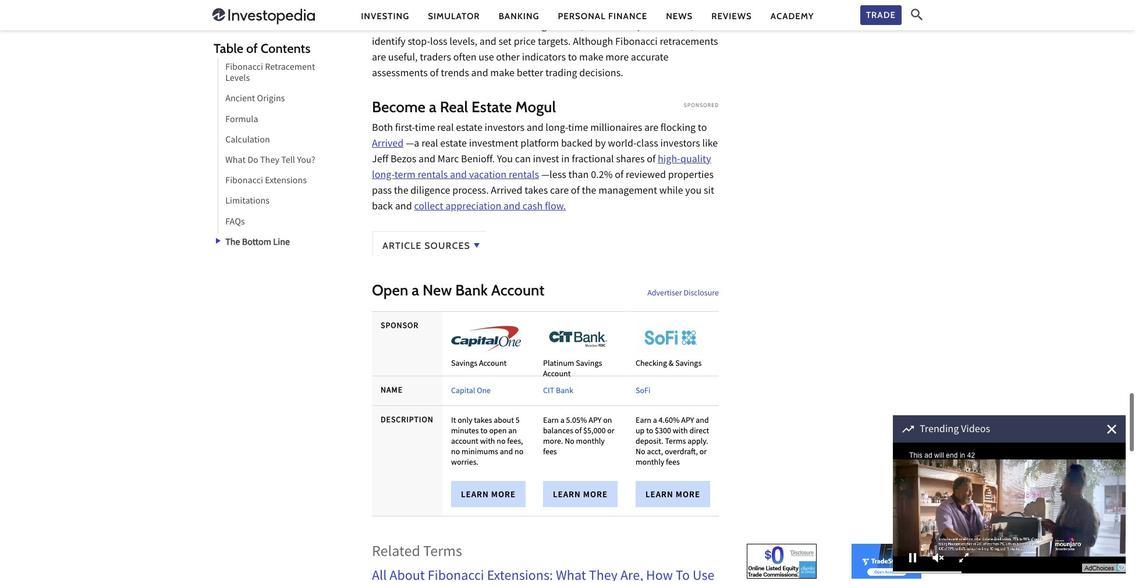 Task type: locate. For each thing, give the bounding box(es) containing it.
0 horizontal spatial the
[[394, 184, 409, 200]]

open a new bank account
[[372, 281, 545, 300]]

backed
[[561, 137, 593, 152]]

2 horizontal spatial the
[[582, 184, 597, 200]]

fibonacci for fibonacci retracement levels
[[225, 61, 263, 75]]

trends
[[441, 66, 469, 82]]

long- down mogul
[[546, 121, 568, 137]]

sponsor
[[381, 320, 419, 333]]

invest
[[533, 152, 559, 168]]

1 rentals from the left
[[418, 168, 448, 184]]

1 horizontal spatial a
[[429, 98, 437, 116]]

often
[[454, 50, 477, 66]]

properties
[[668, 168, 714, 184]]

class
[[637, 137, 659, 152]]

the for help
[[471, 19, 485, 35]]

bottom
[[242, 236, 271, 250]]

estate
[[456, 121, 483, 137], [440, 137, 467, 152]]

investors inside —a real estate investment platform backed by world-class investors like jeff bezos and marc benioff. you can invest in fractional shares of
[[661, 137, 701, 152]]

arrived link
[[372, 137, 404, 152]]

fibonacci down finance
[[616, 35, 658, 50]]

0 horizontal spatial a
[[412, 281, 419, 300]]

fibonacci extensions
[[225, 175, 307, 189]]

simulator
[[428, 11, 480, 21]]

0 horizontal spatial arrived
[[372, 137, 404, 152]]

and left marc
[[419, 152, 436, 168]]

fibonacci up limitations
[[225, 175, 263, 189]]

the right care
[[582, 184, 597, 200]]

make left better
[[491, 66, 515, 82]]

1 horizontal spatial rentals
[[509, 168, 539, 184]]

1 vertical spatial can
[[515, 152, 531, 168]]

long- inside high-quality long-term rentals and vacation rentals
[[372, 168, 395, 184]]

open
[[372, 281, 408, 300]]

retracement
[[265, 61, 315, 75]]

investors
[[485, 121, 525, 137], [661, 137, 701, 152]]

to down sponsored
[[698, 121, 707, 137]]

identify down the investing link
[[372, 35, 406, 50]]

resistance
[[372, 19, 416, 35]]

are inside become a real estate mogul both first-time real estate investors and long-time millionaires are flocking to arrived
[[645, 121, 659, 137]]

takes
[[525, 184, 548, 200]]

0 vertical spatial a
[[429, 98, 437, 116]]

long- up back
[[372, 168, 395, 184]]

1 horizontal spatial retracements
[[660, 35, 718, 50]]

to right "indicators"
[[568, 50, 577, 66]]

estate inside become a real estate mogul both first-time real estate investors and long-time millionaires are flocking to arrived
[[456, 121, 483, 137]]

0 vertical spatial to
[[568, 50, 577, 66]]

1 vertical spatial identify
[[372, 35, 406, 50]]

0 vertical spatial arrived
[[372, 137, 404, 152]]

time left by
[[568, 121, 588, 137]]

0 horizontal spatial retracements
[[417, 3, 475, 19]]

1 time from the left
[[415, 121, 435, 137]]

terms
[[423, 542, 462, 565]]

assessments
[[372, 66, 428, 82]]

real right —a
[[422, 137, 438, 152]]

and left set
[[480, 35, 497, 50]]

are left flocking
[[645, 121, 659, 137]]

0 horizontal spatial investors
[[485, 121, 525, 137]]

calculation
[[225, 134, 270, 148]]

real down real
[[437, 121, 454, 137]]

the inside fibonacci retracements are useful tools that help traders identify support and resistance levels. with the information gathered, traders can place orders, identify stop-loss levels, and set price targets. although fibonacci retracements are useful, traders often use other indicators to make more accurate assessments of trends and make better trading decisions.
[[471, 19, 485, 35]]

a left real
[[429, 98, 437, 116]]

high-quality long-term rentals and vacation rentals
[[372, 152, 711, 184]]

appreciation
[[446, 200, 502, 215]]

contents
[[261, 41, 311, 56]]

1 horizontal spatial to
[[698, 121, 707, 137]]

high-quality long-term rentals and vacation rentals link
[[372, 152, 711, 184]]

fibonacci up 'stop-'
[[372, 3, 415, 19]]

0 horizontal spatial identify
[[372, 35, 406, 50]]

investors down estate
[[485, 121, 525, 137]]

personal
[[558, 11, 606, 21]]

that
[[546, 3, 565, 19]]

long- inside become a real estate mogul both first-time real estate investors and long-time millionaires are flocking to arrived
[[546, 121, 568, 137]]

levels
[[225, 72, 250, 86]]

news link
[[666, 10, 693, 22]]

name
[[381, 385, 403, 398]]

0 vertical spatial are
[[477, 3, 491, 19]]

1 horizontal spatial the
[[471, 19, 485, 35]]

limitations link
[[218, 192, 270, 213]]

to inside become a real estate mogul both first-time real estate investors and long-time millionaires are flocking to arrived
[[698, 121, 707, 137]]

what
[[225, 154, 246, 168]]

the right 'pass'
[[394, 184, 409, 200]]

and inside —less than 0.2% of reviewed properties pass the diligence process. arrived takes care of the management while you sit back and
[[395, 200, 412, 215]]

2 horizontal spatial are
[[645, 121, 659, 137]]

useful
[[493, 3, 520, 19]]

other
[[496, 50, 520, 66]]

make
[[579, 50, 604, 66], [491, 66, 515, 82]]

make left more
[[579, 50, 604, 66]]

loss
[[430, 35, 448, 50]]

by
[[595, 137, 606, 152]]

identify left support
[[622, 3, 655, 19]]

trading
[[546, 66, 577, 82]]

more
[[606, 50, 629, 66]]

diligence
[[411, 184, 450, 200]]

fractional
[[572, 152, 614, 168]]

1 vertical spatial to
[[698, 121, 707, 137]]

estate
[[472, 98, 512, 116]]

tools
[[522, 3, 544, 19]]

support
[[658, 3, 692, 19]]

targets.
[[538, 35, 571, 50]]

bank
[[456, 281, 488, 300]]

0 vertical spatial can
[[620, 19, 635, 35]]

1 horizontal spatial identify
[[622, 3, 655, 19]]

0 horizontal spatial rentals
[[418, 168, 448, 184]]

investors left like
[[661, 137, 701, 152]]

academy link
[[771, 10, 815, 22]]

reviewed
[[626, 168, 666, 184]]

a
[[429, 98, 437, 116], [412, 281, 419, 300]]

limitations
[[225, 195, 270, 209]]

can
[[620, 19, 635, 35], [515, 152, 531, 168]]

and right back
[[395, 200, 412, 215]]

search image
[[911, 9, 923, 20]]

2 vertical spatial are
[[645, 121, 659, 137]]

0 vertical spatial identify
[[622, 3, 655, 19]]

retracements down news link
[[660, 35, 718, 50]]

you
[[497, 152, 513, 168]]

videos
[[961, 423, 991, 439]]

of right 0.2%
[[615, 168, 624, 184]]

retracements up loss
[[417, 3, 475, 19]]

can right you
[[515, 152, 531, 168]]

0 horizontal spatial time
[[415, 121, 435, 137]]

the
[[471, 19, 485, 35], [394, 184, 409, 200], [582, 184, 597, 200]]

—less than 0.2% of reviewed properties pass the diligence process. arrived takes care of the management while you sit back and
[[372, 168, 715, 215]]

time down become
[[415, 121, 435, 137]]

article sources
[[383, 240, 471, 251]]

arrived inside —less than 0.2% of reviewed properties pass the diligence process. arrived takes care of the management while you sit back and
[[491, 184, 523, 200]]

mogul
[[516, 98, 556, 116]]

investopedia homepage image
[[213, 7, 315, 26]]

of left high-
[[647, 152, 656, 168]]

faqs link
[[218, 213, 245, 233]]

fibonacci for fibonacci retracements are useful tools that help traders identify support and resistance levels. with the information gathered, traders can place orders, identify stop-loss levels, and set price targets. although fibonacci retracements are useful, traders often use other indicators to make more accurate assessments of trends and make better trading decisions.
[[372, 3, 415, 19]]

advertisement element
[[442, 311, 535, 517], [535, 311, 627, 517], [627, 311, 719, 517], [747, 544, 817, 579], [852, 544, 922, 579]]

you?
[[297, 154, 315, 168]]

of left the 'trends'
[[430, 66, 439, 82]]

can left place
[[620, 19, 635, 35]]

estate inside —a real estate investment platform backed by world-class investors like jeff bezos and marc benioff. you can invest in fractional shares of
[[440, 137, 467, 152]]

and left vacation
[[450, 168, 467, 184]]

1 horizontal spatial can
[[620, 19, 635, 35]]

1 vertical spatial long-
[[372, 168, 395, 184]]

in
[[562, 152, 570, 168]]

related terms
[[372, 542, 462, 565]]

and down mogul
[[527, 121, 544, 137]]

fibonacci down table
[[225, 61, 263, 75]]

are left useful
[[477, 3, 491, 19]]

the
[[225, 236, 240, 250]]

1 vertical spatial arrived
[[491, 184, 523, 200]]

1 horizontal spatial long-
[[546, 121, 568, 137]]

levels,
[[450, 35, 478, 50]]

1 horizontal spatial time
[[568, 121, 588, 137]]

1 horizontal spatial arrived
[[491, 184, 523, 200]]

0 horizontal spatial long-
[[372, 168, 395, 184]]

0 horizontal spatial can
[[515, 152, 531, 168]]

0 vertical spatial long-
[[546, 121, 568, 137]]

ancient
[[225, 93, 255, 107]]

are left the useful,
[[372, 50, 386, 66]]

1 vertical spatial a
[[412, 281, 419, 300]]

0 horizontal spatial make
[[491, 66, 515, 82]]

0 vertical spatial retracements
[[417, 3, 475, 19]]

fibonacci
[[372, 3, 415, 19], [616, 35, 658, 50], [225, 61, 263, 75], [225, 175, 263, 189]]

high-
[[658, 152, 681, 168]]

a inside become a real estate mogul both first-time real estate investors and long-time millionaires are flocking to arrived
[[429, 98, 437, 116]]

a left new
[[412, 281, 419, 300]]

0 horizontal spatial to
[[568, 50, 577, 66]]

1 horizontal spatial investors
[[661, 137, 701, 152]]

arrived inside become a real estate mogul both first-time real estate investors and long-time millionaires are flocking to arrived
[[372, 137, 404, 152]]

and left cash
[[504, 200, 521, 215]]

1 vertical spatial are
[[372, 50, 386, 66]]

fibonacci inside fibonacci retracement levels
[[225, 61, 263, 75]]

real inside become a real estate mogul both first-time real estate investors and long-time millionaires are flocking to arrived
[[437, 121, 454, 137]]

line
[[273, 236, 290, 250]]

traders
[[588, 3, 620, 19], [586, 19, 617, 35], [420, 50, 451, 66]]

the right with
[[471, 19, 485, 35]]

are
[[477, 3, 491, 19], [372, 50, 386, 66], [645, 121, 659, 137]]



Task type: describe. For each thing, give the bounding box(es) containing it.
—a
[[406, 137, 420, 152]]

collect
[[414, 200, 443, 215]]

can inside —a real estate investment platform backed by world-class investors like jeff bezos and marc benioff. you can invest in fractional shares of
[[515, 152, 531, 168]]

care
[[550, 184, 569, 200]]

what do they tell you? link
[[218, 151, 315, 172]]

management
[[599, 184, 658, 200]]

finance
[[609, 11, 648, 21]]

ancient origins
[[225, 93, 285, 107]]

trade link
[[861, 5, 902, 25]]

better
[[517, 66, 544, 82]]

shares
[[616, 152, 645, 168]]

and right 'news'
[[694, 3, 711, 19]]

table
[[214, 41, 243, 56]]

fibonacci for fibonacci extensions
[[225, 175, 263, 189]]

you
[[686, 184, 702, 200]]

stop-
[[408, 35, 430, 50]]

collect appreciation and cash flow. link
[[414, 200, 566, 215]]

unmute button group
[[926, 550, 952, 567]]

orders,
[[663, 19, 694, 35]]

with
[[448, 19, 469, 35]]

to inside fibonacci retracements are useful tools that help traders identify support and resistance levels. with the information gathered, traders can place orders, identify stop-loss levels, and set price targets. although fibonacci retracements are useful, traders often use other indicators to make more accurate assessments of trends and make better trading decisions.
[[568, 50, 577, 66]]

jeff
[[372, 152, 389, 168]]

trending image
[[903, 426, 914, 433]]

accurate
[[631, 50, 669, 66]]

of right table
[[246, 41, 258, 56]]

world-
[[608, 137, 637, 152]]

millionaires
[[591, 121, 643, 137]]

first-
[[395, 121, 415, 137]]

advertiser disclosure
[[648, 288, 719, 301]]

trending
[[920, 423, 959, 439]]

platform
[[521, 137, 559, 152]]

and inside —a real estate investment platform backed by world-class investors like jeff bezos and marc benioff. you can invest in fractional shares of
[[419, 152, 436, 168]]

quality
[[681, 152, 711, 168]]

video player application
[[893, 443, 1126, 574]]

back
[[372, 200, 393, 215]]

place
[[637, 19, 661, 35]]

origins
[[257, 93, 285, 107]]

new
[[423, 281, 452, 300]]

article
[[383, 240, 422, 251]]

banking
[[499, 11, 540, 21]]

marc
[[438, 152, 459, 168]]

advertiser
[[648, 288, 682, 301]]

gathered,
[[542, 19, 584, 35]]

of right care
[[571, 184, 580, 200]]

tell
[[281, 154, 295, 168]]

become
[[372, 98, 426, 116]]

real
[[440, 98, 468, 116]]

formula
[[225, 113, 258, 127]]

investing link
[[361, 10, 409, 22]]

reviews
[[712, 11, 752, 21]]

1 vertical spatial retracements
[[660, 35, 718, 50]]

real inside —a real estate investment platform backed by world-class investors like jeff bezos and marc benioff. you can invest in fractional shares of
[[422, 137, 438, 152]]

collect appreciation and cash flow.
[[414, 200, 566, 215]]

0 horizontal spatial are
[[372, 50, 386, 66]]

and inside become a real estate mogul both first-time real estate investors and long-time millionaires are flocking to arrived
[[527, 121, 544, 137]]

become a real estate mogul both first-time real estate investors and long-time millionaires are flocking to arrived
[[372, 98, 707, 152]]

of inside fibonacci retracements are useful tools that help traders identify support and resistance levels. with the information gathered, traders can place orders, identify stop-loss levels, and set price targets. although fibonacci retracements are useful, traders often use other indicators to make more accurate assessments of trends and make better trading decisions.
[[430, 66, 439, 82]]

benioff.
[[461, 152, 495, 168]]

personal finance
[[558, 11, 648, 21]]

and inside high-quality long-term rentals and vacation rentals
[[450, 168, 467, 184]]

disclosure
[[684, 288, 719, 301]]

the bottom line
[[225, 236, 290, 250]]

trending videos
[[920, 423, 991, 439]]

decisions.
[[580, 66, 624, 82]]

a for become
[[429, 98, 437, 116]]

process.
[[453, 184, 489, 200]]

a for open
[[412, 281, 419, 300]]

cash
[[523, 200, 543, 215]]

extensions
[[265, 175, 307, 189]]

fibonacci retracement levels
[[225, 61, 315, 86]]

the for pass
[[582, 184, 597, 200]]

price
[[514, 35, 536, 50]]

investors inside become a real estate mogul both first-time real estate investors and long-time millionaires are flocking to arrived
[[485, 121, 525, 137]]

table of contents
[[214, 41, 311, 56]]

the bottom line link
[[218, 233, 290, 254]]

of inside —a real estate investment platform backed by world-class investors like jeff bezos and marc benioff. you can invest in fractional shares of
[[647, 152, 656, 168]]

account
[[491, 281, 545, 300]]

information
[[487, 19, 540, 35]]

advertiser disclosure button
[[648, 284, 719, 305]]

2 rentals from the left
[[509, 168, 539, 184]]

levels.
[[418, 19, 446, 35]]

useful,
[[388, 50, 418, 66]]

than
[[569, 168, 589, 184]]

—less
[[541, 168, 567, 184]]

ancient origins link
[[218, 90, 285, 110]]

1 horizontal spatial are
[[477, 3, 491, 19]]

flow.
[[545, 200, 566, 215]]

close image
[[1108, 425, 1117, 434]]

do
[[248, 154, 258, 168]]

academy
[[771, 11, 815, 21]]

banking link
[[499, 10, 540, 22]]

2 time from the left
[[568, 121, 588, 137]]

1 horizontal spatial make
[[579, 50, 604, 66]]

and right the 'trends'
[[471, 66, 488, 82]]

description
[[381, 415, 434, 427]]

bezos
[[391, 152, 417, 168]]

faqs
[[225, 216, 245, 230]]

investing
[[361, 11, 409, 21]]

like
[[703, 137, 718, 152]]

both
[[372, 121, 393, 137]]

although
[[573, 35, 613, 50]]

can inside fibonacci retracements are useful tools that help traders identify support and resistance levels. with the information gathered, traders can place orders, identify stop-loss levels, and set price targets. although fibonacci retracements are useful, traders often use other indicators to make more accurate assessments of trends and make better trading decisions.
[[620, 19, 635, 35]]



Task type: vqa. For each thing, say whether or not it's contained in the screenshot.
help the
yes



